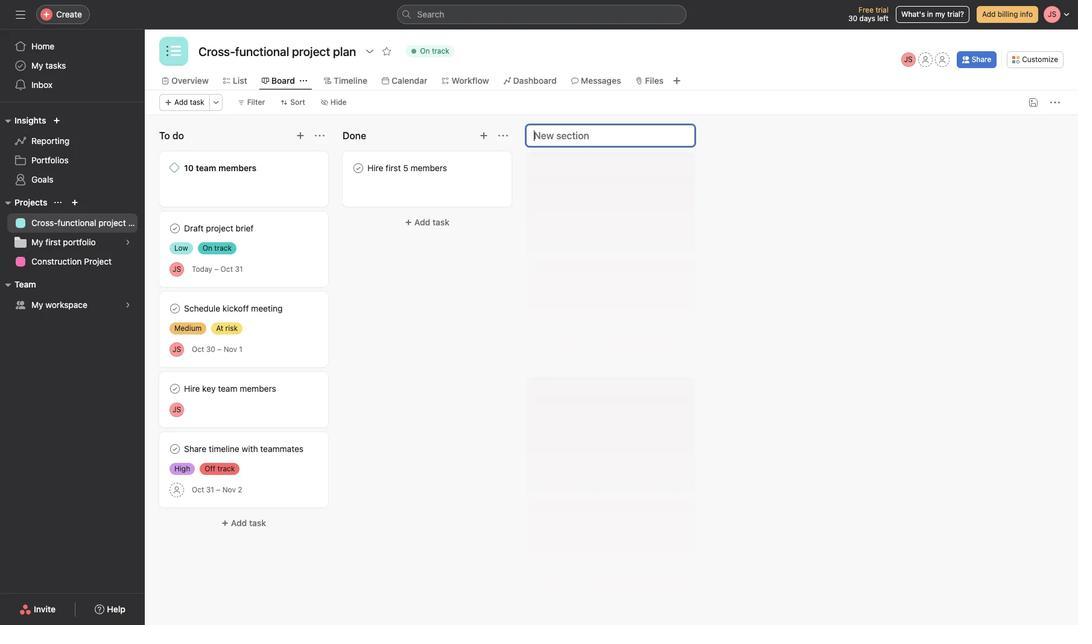 Task type: vqa. For each thing, say whether or not it's contained in the screenshot.
Task name text box associated with MEET WITH MARKETING TEAM CELL
no



Task type: locate. For each thing, give the bounding box(es) containing it.
portfolios
[[31, 155, 69, 165]]

– down at
[[217, 345, 222, 354]]

oct right "today"
[[221, 265, 233, 274]]

hire for hire key team members
[[184, 384, 200, 394]]

1 vertical spatial –
[[217, 345, 222, 354]]

oct down medium
[[192, 345, 204, 354]]

1 horizontal spatial share
[[972, 55, 992, 64]]

completed checkbox up medium
[[168, 302, 182, 316]]

add down the "overview" link
[[174, 98, 188, 107]]

hide
[[331, 98, 347, 107]]

home link
[[7, 37, 138, 56]]

1 vertical spatial hire
[[184, 384, 200, 394]]

2 vertical spatial completed checkbox
[[168, 382, 182, 396]]

completed checkbox for share
[[168, 442, 182, 457]]

1
[[239, 345, 243, 354]]

my for my first portfolio
[[31, 237, 43, 247]]

completed image left 'key'
[[168, 382, 182, 396]]

hire right completed image
[[367, 163, 383, 173]]

on track down search
[[420, 46, 449, 56]]

0 vertical spatial team
[[196, 163, 216, 173]]

today – oct 31
[[192, 265, 243, 274]]

first up construction
[[45, 237, 61, 247]]

1 horizontal spatial 31
[[235, 265, 243, 274]]

board link
[[262, 74, 295, 87]]

messages link
[[571, 74, 621, 87]]

more actions image
[[1051, 98, 1060, 107]]

0 horizontal spatial add task
[[174, 98, 204, 107]]

31
[[235, 265, 243, 274], [206, 486, 214, 495]]

project left plan
[[99, 218, 126, 228]]

1 vertical spatial nov
[[222, 486, 236, 495]]

cross-functional project plan link
[[7, 214, 145, 233]]

members for hire first 5 members
[[411, 163, 447, 173]]

at risk
[[216, 324, 238, 333]]

see details, my first portfolio image
[[124, 239, 132, 246]]

team right 'key'
[[218, 384, 237, 394]]

left
[[878, 14, 889, 23]]

search button
[[397, 5, 686, 24]]

1 vertical spatial add task
[[414, 217, 450, 227]]

js button down what's
[[901, 52, 916, 67]]

board
[[271, 75, 295, 86]]

1 vertical spatial team
[[218, 384, 237, 394]]

at
[[216, 324, 223, 333]]

1 vertical spatial track
[[214, 244, 232, 253]]

done
[[343, 130, 366, 141]]

my tasks link
[[7, 56, 138, 75]]

1 vertical spatial completed checkbox
[[168, 442, 182, 457]]

completed image left draft
[[168, 221, 182, 236]]

share timeline with teammates
[[184, 444, 304, 454]]

1 horizontal spatial first
[[386, 163, 401, 173]]

3 my from the top
[[31, 300, 43, 310]]

2 vertical spatial add task
[[231, 518, 266, 529]]

my down team
[[31, 300, 43, 310]]

0 vertical spatial add task
[[174, 98, 204, 107]]

track for with
[[218, 465, 235, 474]]

members
[[218, 163, 257, 173], [411, 163, 447, 173], [240, 384, 276, 394]]

0 horizontal spatial project
[[99, 218, 126, 228]]

hire
[[367, 163, 383, 173], [184, 384, 200, 394]]

1 vertical spatial task
[[433, 217, 450, 227]]

2 my from the top
[[31, 237, 43, 247]]

0 vertical spatial my
[[31, 60, 43, 71]]

track down draft project brief
[[214, 244, 232, 253]]

hire left 'key'
[[184, 384, 200, 394]]

first
[[386, 163, 401, 173], [45, 237, 61, 247]]

0 horizontal spatial 31
[[206, 486, 214, 495]]

new project or portfolio image
[[71, 199, 79, 206]]

track right off in the bottom left of the page
[[218, 465, 235, 474]]

1 horizontal spatial task
[[249, 518, 266, 529]]

1 vertical spatial completed checkbox
[[168, 302, 182, 316]]

completed image up medium
[[168, 302, 182, 316]]

add task down 2
[[231, 518, 266, 529]]

1 vertical spatial on track
[[203, 244, 232, 253]]

0 vertical spatial nov
[[224, 345, 237, 354]]

30 left 1
[[206, 345, 215, 354]]

dashboard
[[513, 75, 557, 86]]

2 vertical spatial my
[[31, 300, 43, 310]]

members down 1
[[240, 384, 276, 394]]

completed checkbox for hire
[[351, 161, 366, 176]]

0 vertical spatial 30
[[848, 14, 858, 23]]

team
[[196, 163, 216, 173], [218, 384, 237, 394]]

track down search
[[432, 46, 449, 56]]

share down add billing info 'button'
[[972, 55, 992, 64]]

Completed checkbox
[[168, 221, 182, 236], [168, 302, 182, 316], [168, 382, 182, 396]]

add task button down hire first 5 members
[[343, 212, 512, 234]]

completed image
[[168, 221, 182, 236], [168, 302, 182, 316], [168, 382, 182, 396], [168, 442, 182, 457]]

1 vertical spatial oct
[[192, 345, 204, 354]]

0 horizontal spatial team
[[196, 163, 216, 173]]

off track
[[205, 465, 235, 474]]

my inside projects element
[[31, 237, 43, 247]]

add task image left more section actions icon
[[296, 131, 305, 141]]

– for timeline
[[216, 486, 220, 495]]

task
[[190, 98, 204, 107], [433, 217, 450, 227], [249, 518, 266, 529]]

insights element
[[0, 110, 145, 192]]

oct left 2
[[192, 486, 204, 495]]

kickoff
[[223, 304, 249, 314]]

1 vertical spatial my
[[31, 237, 43, 247]]

completed checkbox left 'key'
[[168, 382, 182, 396]]

1 horizontal spatial completed checkbox
[[351, 161, 366, 176]]

construction
[[31, 256, 82, 267]]

share up high
[[184, 444, 207, 454]]

my down cross-
[[31, 237, 43, 247]]

0 vertical spatial completed checkbox
[[351, 161, 366, 176]]

add task down the overview
[[174, 98, 204, 107]]

completed checkbox left draft
[[168, 221, 182, 236]]

30 left days
[[848, 14, 858, 23]]

1 add task image from the left
[[296, 131, 305, 141]]

2 vertical spatial add task button
[[159, 513, 328, 535]]

2 add task image from the left
[[479, 131, 489, 141]]

add task image for to do
[[296, 131, 305, 141]]

2 vertical spatial track
[[218, 465, 235, 474]]

hide button
[[315, 94, 352, 111]]

1 vertical spatial share
[[184, 444, 207, 454]]

add task button down the "overview" link
[[159, 94, 210, 111]]

oct for share
[[192, 486, 204, 495]]

0 vertical spatial on
[[420, 46, 430, 56]]

first inside projects element
[[45, 237, 61, 247]]

0 horizontal spatial share
[[184, 444, 207, 454]]

3 completed checkbox from the top
[[168, 382, 182, 396]]

files
[[645, 75, 664, 86]]

0 vertical spatial –
[[214, 265, 219, 274]]

1 my from the top
[[31, 60, 43, 71]]

js button
[[901, 52, 916, 67], [170, 262, 184, 277], [170, 342, 184, 357], [170, 403, 184, 418]]

list link
[[223, 74, 247, 87]]

completed checkbox down the done
[[351, 161, 366, 176]]

risk
[[225, 324, 238, 333]]

nov
[[224, 345, 237, 354], [222, 486, 236, 495]]

sort button
[[275, 94, 311, 111]]

add
[[982, 10, 996, 19], [174, 98, 188, 107], [414, 217, 430, 227], [231, 518, 247, 529]]

2 horizontal spatial task
[[433, 217, 450, 227]]

0 vertical spatial completed checkbox
[[168, 221, 182, 236]]

0 vertical spatial hire
[[367, 163, 383, 173]]

– for kickoff
[[217, 345, 222, 354]]

add task image
[[296, 131, 305, 141], [479, 131, 489, 141]]

0 horizontal spatial task
[[190, 98, 204, 107]]

team right 10 at the top left of the page
[[196, 163, 216, 173]]

1 completed image from the top
[[168, 221, 182, 236]]

share for share timeline with teammates
[[184, 444, 207, 454]]

0 horizontal spatial add task image
[[296, 131, 305, 141]]

1 vertical spatial first
[[45, 237, 61, 247]]

– right "today"
[[214, 265, 219, 274]]

1 vertical spatial on
[[203, 244, 212, 253]]

search
[[417, 9, 444, 19]]

1 horizontal spatial add task image
[[479, 131, 489, 141]]

js down low
[[173, 265, 181, 274]]

add task image left more section actions image
[[479, 131, 489, 141]]

31 right "today"
[[235, 265, 243, 274]]

completed image for schedule kickoff meeting
[[168, 302, 182, 316]]

track for brief
[[214, 244, 232, 253]]

projects
[[14, 197, 47, 208]]

in
[[927, 10, 933, 19]]

messages
[[581, 75, 621, 86]]

4 completed image from the top
[[168, 442, 182, 457]]

1 horizontal spatial 30
[[848, 14, 858, 23]]

trial
[[876, 5, 889, 14]]

Completed checkbox
[[351, 161, 366, 176], [168, 442, 182, 457]]

share
[[972, 55, 992, 64], [184, 444, 207, 454]]

completed checkbox for schedule
[[168, 302, 182, 316]]

1 horizontal spatial add task
[[231, 518, 266, 529]]

1 completed checkbox from the top
[[168, 221, 182, 236]]

0 horizontal spatial on
[[203, 244, 212, 253]]

completed milestone image
[[170, 163, 179, 173]]

0 vertical spatial first
[[386, 163, 401, 173]]

0 vertical spatial on track
[[420, 46, 449, 56]]

add task button down 2
[[159, 513, 328, 535]]

2 horizontal spatial add task
[[414, 217, 450, 227]]

reporting
[[31, 136, 69, 146]]

completed image
[[351, 161, 366, 176]]

oct
[[221, 265, 233, 274], [192, 345, 204, 354], [192, 486, 204, 495]]

2 vertical spatial –
[[216, 486, 220, 495]]

js down what's
[[904, 55, 913, 64]]

portfolios link
[[7, 151, 138, 170]]

reporting link
[[7, 132, 138, 151]]

save options image
[[1029, 98, 1038, 107]]

projects element
[[0, 192, 145, 274]]

sort
[[290, 98, 305, 107]]

draft
[[184, 223, 204, 234]]

0 horizontal spatial completed checkbox
[[168, 442, 182, 457]]

0 vertical spatial track
[[432, 46, 449, 56]]

2 completed checkbox from the top
[[168, 302, 182, 316]]

my tasks
[[31, 60, 66, 71]]

add task down hire first 5 members
[[414, 217, 450, 227]]

1 horizontal spatial on track
[[420, 46, 449, 56]]

trial?
[[948, 10, 964, 19]]

new image
[[53, 117, 61, 124]]

1 horizontal spatial on
[[420, 46, 430, 56]]

my
[[935, 10, 945, 19]]

track
[[432, 46, 449, 56], [214, 244, 232, 253], [218, 465, 235, 474]]

nov for timeline
[[222, 486, 236, 495]]

info
[[1020, 10, 1033, 19]]

0 horizontal spatial first
[[45, 237, 61, 247]]

0 horizontal spatial hire
[[184, 384, 200, 394]]

share inside "button"
[[972, 55, 992, 64]]

on up "today"
[[203, 244, 212, 253]]

js button down medium
[[170, 342, 184, 357]]

on up calendar
[[420, 46, 430, 56]]

on track inside dropdown button
[[420, 46, 449, 56]]

hire key team members
[[184, 384, 276, 394]]

on track
[[420, 46, 449, 56], [203, 244, 232, 253]]

on track down draft project brief
[[203, 244, 232, 253]]

– down off track
[[216, 486, 220, 495]]

js up high
[[173, 406, 181, 415]]

off
[[205, 465, 216, 474]]

with
[[242, 444, 258, 454]]

nov left 2
[[222, 486, 236, 495]]

2
[[238, 486, 242, 495]]

completed checkbox up high
[[168, 442, 182, 457]]

add tab image
[[672, 76, 682, 86]]

my left tasks
[[31, 60, 43, 71]]

1 horizontal spatial hire
[[367, 163, 383, 173]]

project left brief
[[206, 223, 233, 234]]

goals
[[31, 174, 53, 185]]

js down medium
[[173, 345, 181, 354]]

3 completed image from the top
[[168, 382, 182, 396]]

nov left 1
[[224, 345, 237, 354]]

my
[[31, 60, 43, 71], [31, 237, 43, 247], [31, 300, 43, 310]]

members right 5
[[411, 163, 447, 173]]

0 vertical spatial share
[[972, 55, 992, 64]]

hire for hire first 5 members
[[367, 163, 383, 173]]

first for my
[[45, 237, 61, 247]]

on
[[420, 46, 430, 56], [203, 244, 212, 253]]

add to starred image
[[382, 46, 392, 56]]

0 vertical spatial 31
[[235, 265, 243, 274]]

today
[[192, 265, 212, 274]]

1 vertical spatial 30
[[206, 345, 215, 354]]

None text field
[[196, 40, 359, 62]]

my inside global 'element'
[[31, 60, 43, 71]]

2 vertical spatial oct
[[192, 486, 204, 495]]

2 completed image from the top
[[168, 302, 182, 316]]

add left the billing
[[982, 10, 996, 19]]

first left 5
[[386, 163, 401, 173]]

completed image up high
[[168, 442, 182, 457]]

1 horizontal spatial team
[[218, 384, 237, 394]]

add billing info button
[[977, 6, 1038, 23]]

create
[[56, 9, 82, 19]]

1 horizontal spatial project
[[206, 223, 233, 234]]

0 horizontal spatial on track
[[203, 244, 232, 253]]

add down 2
[[231, 518, 247, 529]]

my inside teams element
[[31, 300, 43, 310]]

31 down off in the bottom left of the page
[[206, 486, 214, 495]]

tasks
[[45, 60, 66, 71]]



Task type: describe. For each thing, give the bounding box(es) containing it.
inbox
[[31, 80, 53, 90]]

medium
[[174, 324, 202, 333]]

draft project brief
[[184, 223, 254, 234]]

schedule
[[184, 304, 220, 314]]

completed image for share timeline with teammates
[[168, 442, 182, 457]]

construction project link
[[7, 252, 138, 272]]

timeline
[[209, 444, 239, 454]]

help
[[107, 605, 125, 615]]

my for my workspace
[[31, 300, 43, 310]]

New section text field
[[526, 125, 695, 147]]

tab actions image
[[300, 77, 307, 84]]

insights
[[14, 115, 46, 126]]

free
[[859, 5, 874, 14]]

add inside 'button'
[[982, 10, 996, 19]]

1 vertical spatial 31
[[206, 486, 214, 495]]

js button down low
[[170, 262, 184, 277]]

dashboard link
[[504, 74, 557, 87]]

more actions image
[[212, 99, 219, 106]]

2 vertical spatial task
[[249, 518, 266, 529]]

free trial 30 days left
[[848, 5, 889, 23]]

5
[[403, 163, 408, 173]]

0 horizontal spatial 30
[[206, 345, 215, 354]]

days
[[860, 14, 876, 23]]

add task image for done
[[479, 131, 489, 141]]

teams element
[[0, 274, 145, 317]]

invite
[[34, 605, 56, 615]]

workflow
[[452, 75, 489, 86]]

customize
[[1022, 55, 1058, 64]]

brief
[[236, 223, 254, 234]]

filter
[[247, 98, 265, 107]]

inbox link
[[7, 75, 138, 95]]

see details, my workspace image
[[124, 302, 132, 309]]

what's in my trial?
[[901, 10, 964, 19]]

workflow link
[[442, 74, 489, 87]]

my first portfolio link
[[7, 233, 138, 252]]

show options image
[[365, 46, 375, 56]]

team
[[14, 279, 36, 290]]

members right 10 at the top left of the page
[[218, 163, 257, 173]]

my for my tasks
[[31, 60, 43, 71]]

what's
[[901, 10, 925, 19]]

completed checkbox for hire
[[168, 382, 182, 396]]

hire first 5 members
[[367, 163, 447, 173]]

share for share
[[972, 55, 992, 64]]

key
[[202, 384, 216, 394]]

calendar link
[[382, 74, 427, 87]]

nov for kickoff
[[224, 345, 237, 354]]

add billing info
[[982, 10, 1033, 19]]

files link
[[636, 74, 664, 87]]

0 vertical spatial oct
[[221, 265, 233, 274]]

plan
[[128, 218, 145, 228]]

30 inside the "free trial 30 days left"
[[848, 14, 858, 23]]

completed image for hire key team members
[[168, 382, 182, 396]]

members for hire key team members
[[240, 384, 276, 394]]

calendar
[[392, 75, 427, 86]]

meeting
[[251, 304, 283, 314]]

timeline
[[334, 75, 367, 86]]

team button
[[0, 278, 36, 292]]

list
[[233, 75, 247, 86]]

more section actions image
[[315, 131, 325, 141]]

0 vertical spatial add task button
[[159, 94, 210, 111]]

overview
[[171, 75, 209, 86]]

cross-
[[31, 218, 58, 228]]

project
[[84, 256, 112, 267]]

Completed milestone checkbox
[[170, 163, 179, 173]]

share button
[[957, 51, 997, 68]]

list image
[[167, 44, 181, 59]]

10 team members
[[184, 163, 257, 173]]

on inside dropdown button
[[420, 46, 430, 56]]

completed checkbox for draft
[[168, 221, 182, 236]]

show options, current sort, top image
[[55, 199, 62, 206]]

customize button
[[1007, 51, 1064, 68]]

my first portfolio
[[31, 237, 96, 247]]

hide sidebar image
[[16, 10, 25, 19]]

cross-functional project plan
[[31, 218, 145, 228]]

first for hire
[[386, 163, 401, 173]]

completed image for draft project brief
[[168, 221, 182, 236]]

teammates
[[260, 444, 304, 454]]

projects button
[[0, 196, 47, 210]]

js button down hire key team members
[[170, 403, 184, 418]]

workspace
[[45, 300, 87, 310]]

high
[[174, 465, 190, 474]]

10
[[184, 163, 194, 173]]

overview link
[[162, 74, 209, 87]]

filter button
[[232, 94, 271, 111]]

schedule kickoff meeting
[[184, 304, 283, 314]]

oct 30 – nov 1
[[192, 345, 243, 354]]

oct for schedule
[[192, 345, 204, 354]]

low
[[174, 244, 188, 253]]

add down hire first 5 members
[[414, 217, 430, 227]]

my workspace
[[31, 300, 87, 310]]

functional
[[58, 218, 96, 228]]

global element
[[0, 30, 145, 102]]

more section actions image
[[498, 131, 508, 141]]

timeline link
[[324, 74, 367, 87]]

oct 31 – nov 2
[[192, 486, 242, 495]]

track inside dropdown button
[[432, 46, 449, 56]]

home
[[31, 41, 54, 51]]

on track button
[[400, 43, 460, 60]]

create button
[[36, 5, 90, 24]]

help button
[[87, 599, 133, 621]]

1 vertical spatial add task button
[[343, 212, 512, 234]]

construction project
[[31, 256, 112, 267]]

search list box
[[397, 5, 686, 24]]

what's in my trial? button
[[896, 6, 970, 23]]

0 vertical spatial task
[[190, 98, 204, 107]]

portfolio
[[63, 237, 96, 247]]



